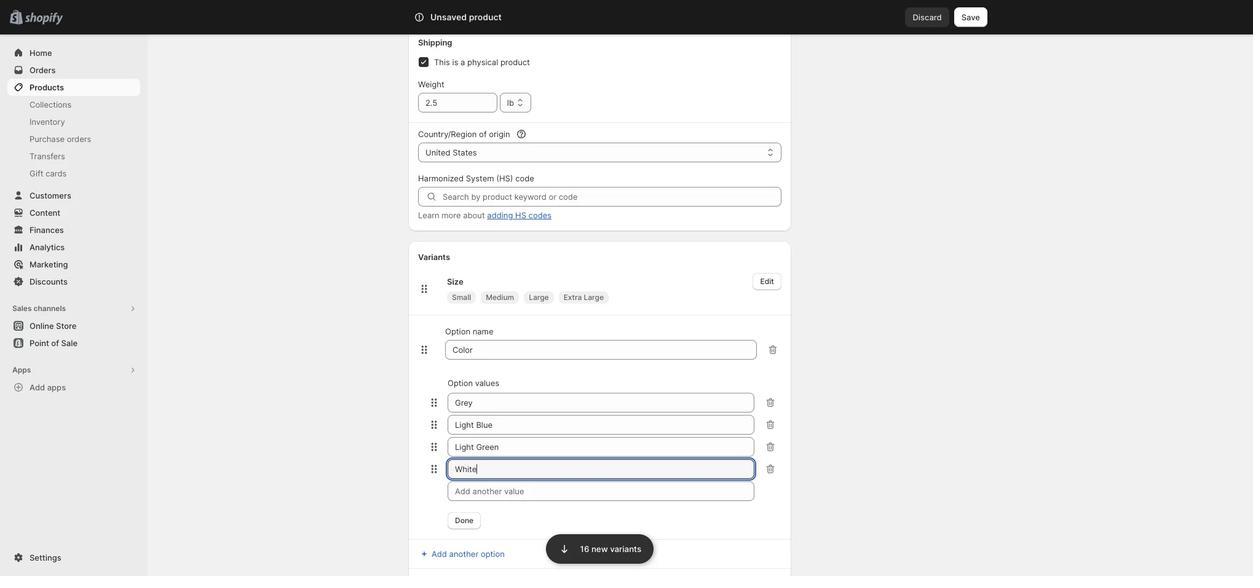 Task type: vqa. For each thing, say whether or not it's contained in the screenshot.
first the "2023" from left
no



Task type: locate. For each thing, give the bounding box(es) containing it.
1 horizontal spatial of
[[479, 129, 487, 139]]

settings link
[[7, 549, 140, 567]]

discard button
[[906, 7, 950, 27]]

analytics link
[[7, 239, 140, 256]]

united states
[[426, 148, 477, 158]]

products link
[[7, 79, 140, 96]]

unsaved
[[431, 12, 467, 22]]

hs
[[516, 210, 527, 220]]

orders
[[30, 65, 56, 75]]

add left "apps"
[[30, 383, 45, 393]]

0 horizontal spatial of
[[51, 338, 59, 348]]

product right physical at the left top
[[501, 57, 530, 67]]

edit button
[[753, 273, 782, 290]]

marketing
[[30, 260, 68, 269]]

of left origin
[[479, 129, 487, 139]]

states
[[453, 148, 477, 158]]

option for option name
[[445, 327, 471, 337]]

None text field
[[448, 393, 755, 413], [448, 415, 755, 435], [448, 437, 755, 457], [448, 393, 755, 413], [448, 415, 755, 435], [448, 437, 755, 457]]

point of sale
[[30, 338, 78, 348]]

product right unsaved
[[469, 12, 502, 22]]

add left another
[[432, 549, 447, 559]]

save
[[962, 12, 981, 22]]

variants
[[610, 545, 642, 554]]

name
[[473, 327, 494, 337]]

large right 'extra'
[[584, 293, 604, 302]]

finances
[[30, 225, 64, 235]]

search button
[[449, 7, 805, 27]]

product
[[469, 12, 502, 22], [501, 57, 530, 67]]

country/region of origin
[[418, 129, 510, 139]]

adding hs codes link
[[487, 210, 552, 220]]

option left the values
[[448, 378, 473, 388]]

adding
[[487, 210, 513, 220]]

analytics
[[30, 242, 65, 252]]

online store button
[[0, 317, 148, 335]]

about
[[463, 210, 485, 220]]

more
[[442, 210, 461, 220]]

physical
[[468, 57, 499, 67]]

2 large from the left
[[584, 293, 604, 302]]

extra
[[564, 293, 582, 302]]

Weight text field
[[418, 93, 498, 113]]

shopify image
[[25, 13, 63, 25]]

16 new variants button
[[546, 533, 654, 564]]

add inside 'button'
[[432, 549, 447, 559]]

harmonized system (hs) code
[[418, 174, 535, 183]]

large
[[529, 293, 549, 302], [584, 293, 604, 302]]

1 vertical spatial option
[[448, 378, 473, 388]]

Material text field
[[445, 340, 757, 360]]

None text field
[[448, 460, 755, 479]]

1 vertical spatial add
[[432, 549, 447, 559]]

16
[[581, 545, 590, 554]]

settings
[[30, 553, 61, 563]]

united
[[426, 148, 451, 158]]

new
[[592, 545, 608, 554]]

channels
[[34, 304, 66, 313]]

of left sale
[[51, 338, 59, 348]]

0 vertical spatial of
[[479, 129, 487, 139]]

origin
[[489, 129, 510, 139]]

country/region
[[418, 129, 477, 139]]

inventory link
[[7, 113, 140, 130]]

of for sale
[[51, 338, 59, 348]]

values
[[475, 378, 500, 388]]

option for option values
[[448, 378, 473, 388]]

1 horizontal spatial add
[[432, 549, 447, 559]]

size
[[447, 277, 464, 287]]

Harmonized System (HS) code text field
[[443, 187, 782, 207]]

sales
[[12, 304, 32, 313]]

of
[[479, 129, 487, 139], [51, 338, 59, 348]]

0 vertical spatial option
[[445, 327, 471, 337]]

online store
[[30, 321, 77, 331]]

1 vertical spatial of
[[51, 338, 59, 348]]

collections
[[30, 100, 71, 110]]

0 vertical spatial add
[[30, 383, 45, 393]]

option left name
[[445, 327, 471, 337]]

unsaved product
[[431, 12, 502, 22]]

0 horizontal spatial add
[[30, 383, 45, 393]]

add apps button
[[7, 379, 140, 396]]

large left 'extra'
[[529, 293, 549, 302]]

0 horizontal spatial large
[[529, 293, 549, 302]]

1 horizontal spatial large
[[584, 293, 604, 302]]

add inside button
[[30, 383, 45, 393]]

sales channels
[[12, 304, 66, 313]]

option
[[445, 327, 471, 337], [448, 378, 473, 388]]

add for add apps
[[30, 383, 45, 393]]

add another option button
[[411, 546, 512, 563]]

of inside button
[[51, 338, 59, 348]]

1 large from the left
[[529, 293, 549, 302]]

option name
[[445, 327, 494, 337]]

gift cards link
[[7, 165, 140, 182]]

apps
[[12, 365, 31, 375]]



Task type: describe. For each thing, give the bounding box(es) containing it.
done button
[[448, 513, 481, 530]]

sale
[[61, 338, 78, 348]]

is
[[453, 57, 459, 67]]

home
[[30, 48, 52, 58]]

small
[[452, 293, 471, 302]]

customers link
[[7, 187, 140, 204]]

medium
[[486, 293, 514, 302]]

store
[[56, 321, 77, 331]]

harmonized
[[418, 174, 464, 183]]

transfers
[[30, 151, 65, 161]]

16 new variants
[[581, 545, 642, 554]]

gift
[[30, 169, 43, 178]]

point
[[30, 338, 49, 348]]

transfers link
[[7, 148, 140, 165]]

code
[[516, 174, 535, 183]]

0 vertical spatial product
[[469, 12, 502, 22]]

add another option
[[432, 549, 505, 559]]

this is a physical product
[[434, 57, 530, 67]]

done
[[455, 516, 474, 525]]

search
[[469, 12, 495, 22]]

discounts link
[[7, 273, 140, 290]]

a
[[461, 57, 465, 67]]

learn more about adding hs codes
[[418, 210, 552, 220]]

products
[[30, 82, 64, 92]]

finances link
[[7, 221, 140, 239]]

variants
[[418, 252, 450, 262]]

purchase orders link
[[7, 130, 140, 148]]

marketing link
[[7, 256, 140, 273]]

save button
[[955, 7, 988, 27]]

collections link
[[7, 96, 140, 113]]

point of sale button
[[0, 335, 148, 352]]

add for add another option
[[432, 549, 447, 559]]

add apps
[[30, 383, 66, 393]]

home link
[[7, 44, 140, 62]]

purchase orders
[[30, 134, 91, 144]]

online
[[30, 321, 54, 331]]

another
[[450, 549, 479, 559]]

apps
[[47, 383, 66, 393]]

codes
[[529, 210, 552, 220]]

(hs)
[[497, 174, 513, 183]]

of for origin
[[479, 129, 487, 139]]

1 vertical spatial product
[[501, 57, 530, 67]]

purchase
[[30, 134, 65, 144]]

system
[[466, 174, 494, 183]]

lb
[[508, 98, 514, 108]]

orders
[[67, 134, 91, 144]]

discounts
[[30, 277, 68, 287]]

option values
[[448, 378, 500, 388]]

extra large
[[564, 293, 604, 302]]

learn
[[418, 210, 440, 220]]

content link
[[7, 204, 140, 221]]

gift cards
[[30, 169, 67, 178]]

discard
[[913, 12, 942, 22]]

Add another value text field
[[448, 482, 755, 501]]

sales channels button
[[7, 300, 140, 317]]

cards
[[46, 169, 67, 178]]

this
[[434, 57, 450, 67]]

inventory
[[30, 117, 65, 127]]

content
[[30, 208, 60, 218]]

customers
[[30, 191, 71, 201]]

edit
[[761, 277, 774, 286]]

point of sale link
[[7, 335, 140, 352]]

option
[[481, 549, 505, 559]]

shipping
[[418, 38, 453, 47]]

online store link
[[7, 317, 140, 335]]

orders link
[[7, 62, 140, 79]]



